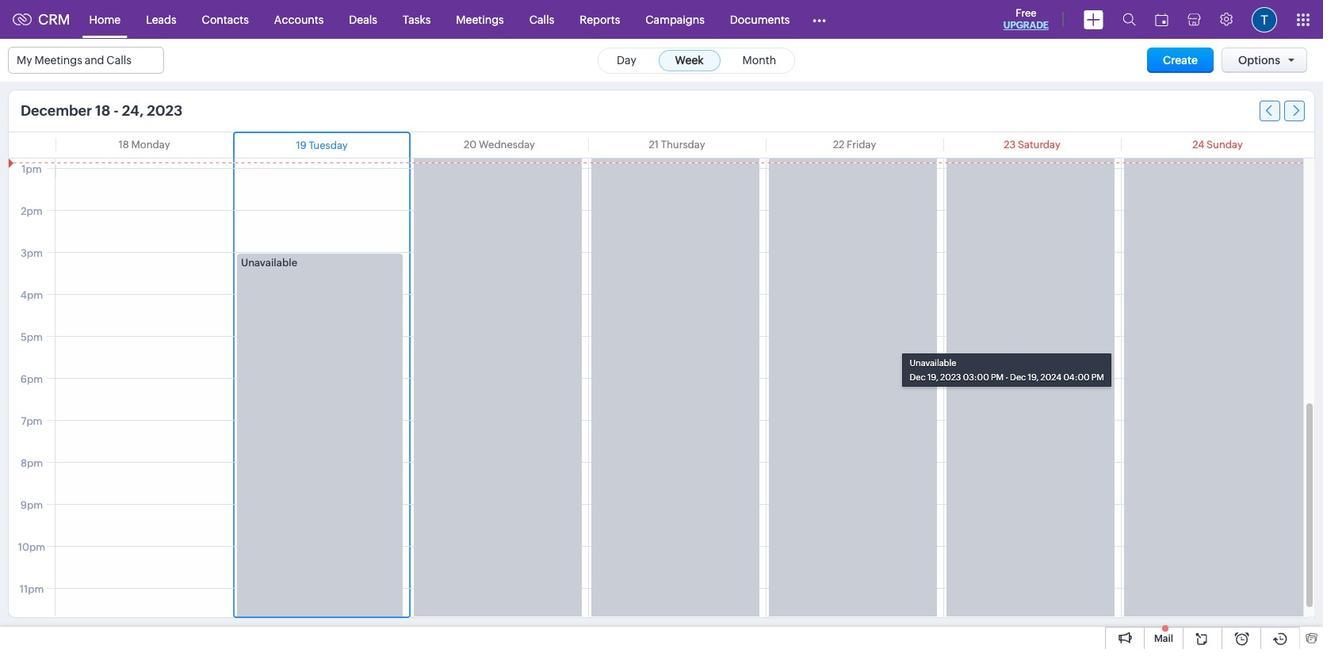 Task type: describe. For each thing, give the bounding box(es) containing it.
search element
[[1114, 0, 1146, 39]]

deals link
[[337, 0, 390, 38]]

1 pm from the left
[[991, 373, 1004, 382]]

2 dec from the left
[[1010, 373, 1027, 382]]

deals
[[349, 13, 377, 26]]

contacts
[[202, 13, 249, 26]]

december 18 - 24, 2023
[[21, 102, 183, 119]]

saturday
[[1018, 139, 1061, 151]]

1 vertical spatial calls
[[107, 54, 132, 67]]

5pm
[[21, 332, 43, 343]]

free
[[1016, 7, 1037, 19]]

monday
[[131, 139, 170, 151]]

calendar image
[[1156, 13, 1169, 26]]

profile element
[[1243, 0, 1287, 38]]

24 sunday
[[1193, 139, 1243, 151]]

friday
[[847, 139, 877, 151]]

week
[[675, 54, 704, 66]]

19
[[296, 140, 307, 151]]

and
[[85, 54, 104, 67]]

2024
[[1041, 373, 1062, 382]]

20 wednesday
[[464, 139, 535, 151]]

meetings link
[[444, 0, 517, 38]]

upgrade
[[1004, 20, 1049, 31]]

crm link
[[13, 11, 70, 28]]

1 dec from the left
[[910, 373, 926, 382]]

my
[[17, 54, 32, 67]]

tasks
[[403, 13, 431, 26]]

day link
[[600, 50, 653, 71]]

leads link
[[133, 0, 189, 38]]

21
[[649, 139, 659, 151]]

crm
[[38, 11, 70, 28]]

4pm
[[21, 289, 43, 301]]

home
[[89, 13, 121, 26]]

- inside the unavailable dec 19, 2023 03:00 pm - dec 19, 2024 04:00 pm
[[1006, 373, 1009, 382]]

2pm
[[21, 205, 43, 217]]

7pm
[[21, 416, 42, 427]]

0 vertical spatial calls
[[530, 13, 555, 26]]

21 thursday
[[649, 139, 705, 151]]

my meetings and calls
[[17, 54, 132, 67]]

thursday
[[661, 139, 705, 151]]

home link
[[77, 0, 133, 38]]

1pm
[[22, 163, 42, 175]]

0 vertical spatial 18
[[95, 102, 110, 119]]

3pm
[[21, 247, 43, 259]]

Other Modules field
[[803, 7, 837, 32]]



Task type: vqa. For each thing, say whether or not it's contained in the screenshot.
the leftmost 2023
yes



Task type: locate. For each thing, give the bounding box(es) containing it.
pm right 04:00
[[1092, 373, 1105, 382]]

1 horizontal spatial pm
[[1092, 373, 1105, 382]]

18
[[95, 102, 110, 119], [119, 139, 129, 151]]

unavailable for unavailable
[[241, 257, 298, 269]]

month link
[[726, 50, 793, 71]]

week link
[[659, 50, 721, 71]]

0 vertical spatial unavailable
[[241, 257, 298, 269]]

leads
[[146, 13, 177, 26]]

- left the 24, at the top of the page
[[114, 102, 119, 119]]

calls left reports link
[[530, 13, 555, 26]]

22 friday
[[833, 139, 877, 151]]

23 saturday
[[1004, 139, 1061, 151]]

0 horizontal spatial -
[[114, 102, 119, 119]]

2023 right the 24, at the top of the page
[[147, 102, 183, 119]]

wednesday
[[479, 139, 535, 151]]

24
[[1193, 139, 1205, 151]]

pm right 03:00
[[991, 373, 1004, 382]]

1 horizontal spatial 2023
[[941, 373, 962, 382]]

04:00
[[1064, 373, 1090, 382]]

19 tuesday
[[296, 140, 348, 151]]

- right 03:00
[[1006, 373, 1009, 382]]

11pm
[[20, 584, 44, 596]]

2 pm from the left
[[1092, 373, 1105, 382]]

0 horizontal spatial 2023
[[147, 102, 183, 119]]

0 horizontal spatial calls
[[107, 54, 132, 67]]

dec
[[910, 373, 926, 382], [1010, 373, 1027, 382]]

create menu image
[[1084, 10, 1104, 29]]

18 monday
[[119, 139, 170, 151]]

tasks link
[[390, 0, 444, 38]]

03:00
[[963, 373, 990, 382]]

1 horizontal spatial 18
[[119, 139, 129, 151]]

1 horizontal spatial meetings
[[456, 13, 504, 26]]

0 horizontal spatial 19,
[[928, 373, 939, 382]]

0 horizontal spatial unavailable
[[241, 257, 298, 269]]

documents link
[[718, 0, 803, 38]]

reports
[[580, 13, 620, 26]]

meetings inside meetings link
[[456, 13, 504, 26]]

2 19, from the left
[[1028, 373, 1039, 382]]

20
[[464, 139, 477, 151]]

1 horizontal spatial calls
[[530, 13, 555, 26]]

create
[[1164, 54, 1198, 67]]

19, left 2024
[[1028, 373, 1039, 382]]

1 horizontal spatial 19,
[[1028, 373, 1039, 382]]

campaigns link
[[633, 0, 718, 38]]

unavailable inside the unavailable dec 19, 2023 03:00 pm - dec 19, 2024 04:00 pm
[[910, 358, 957, 368]]

1 vertical spatial -
[[1006, 373, 1009, 382]]

documents
[[730, 13, 790, 26]]

dec left 03:00
[[910, 373, 926, 382]]

contacts link
[[189, 0, 262, 38]]

search image
[[1123, 13, 1137, 26]]

december
[[21, 102, 92, 119]]

-
[[114, 102, 119, 119], [1006, 373, 1009, 382]]

19, left 03:00
[[928, 373, 939, 382]]

0 horizontal spatial dec
[[910, 373, 926, 382]]

1 horizontal spatial dec
[[1010, 373, 1027, 382]]

18 left the 24, at the top of the page
[[95, 102, 110, 119]]

0 horizontal spatial 18
[[95, 102, 110, 119]]

tuesday
[[309, 140, 348, 151]]

23
[[1004, 139, 1016, 151]]

meetings right my
[[34, 54, 82, 67]]

free upgrade
[[1004, 7, 1049, 31]]

meetings
[[456, 13, 504, 26], [34, 54, 82, 67]]

options
[[1239, 54, 1281, 67]]

accounts
[[274, 13, 324, 26]]

unavailable dec 19, 2023 03:00 pm - dec 19, 2024 04:00 pm
[[910, 358, 1105, 382]]

dec left 2024
[[1010, 373, 1027, 382]]

meetings left 'calls' link
[[456, 13, 504, 26]]

0 horizontal spatial meetings
[[34, 54, 82, 67]]

2023
[[147, 102, 183, 119], [941, 373, 962, 382]]

2023 left 03:00
[[941, 373, 962, 382]]

0 vertical spatial -
[[114, 102, 119, 119]]

unavailable
[[241, 257, 298, 269], [910, 358, 957, 368]]

6pm
[[20, 374, 43, 385]]

1 vertical spatial 2023
[[941, 373, 962, 382]]

1 19, from the left
[[928, 373, 939, 382]]

0 vertical spatial meetings
[[456, 13, 504, 26]]

1 horizontal spatial unavailable
[[910, 358, 957, 368]]

19,
[[928, 373, 939, 382], [1028, 373, 1039, 382]]

0 horizontal spatial pm
[[991, 373, 1004, 382]]

create menu element
[[1075, 0, 1114, 38]]

pm
[[991, 373, 1004, 382], [1092, 373, 1105, 382]]

9pm
[[20, 500, 43, 512]]

calls
[[530, 13, 555, 26], [107, 54, 132, 67]]

accounts link
[[262, 0, 337, 38]]

1 vertical spatial meetings
[[34, 54, 82, 67]]

month
[[743, 54, 777, 66]]

mail
[[1155, 634, 1174, 645]]

0 vertical spatial 2023
[[147, 102, 183, 119]]

1 vertical spatial unavailable
[[910, 358, 957, 368]]

22
[[833, 139, 845, 151]]

10pm
[[18, 542, 45, 554]]

1 horizontal spatial -
[[1006, 373, 1009, 382]]

24,
[[122, 102, 144, 119]]

calls right and
[[107, 54, 132, 67]]

calls link
[[517, 0, 567, 38]]

sunday
[[1207, 139, 1243, 151]]

reports link
[[567, 0, 633, 38]]

day
[[617, 54, 637, 66]]

campaigns
[[646, 13, 705, 26]]

unavailable for unavailable dec 19, 2023 03:00 pm - dec 19, 2024 04:00 pm
[[910, 358, 957, 368]]

18 left monday
[[119, 139, 129, 151]]

profile image
[[1252, 7, 1278, 32]]

8pm
[[21, 458, 43, 470]]

2023 inside the unavailable dec 19, 2023 03:00 pm - dec 19, 2024 04:00 pm
[[941, 373, 962, 382]]

1 vertical spatial 18
[[119, 139, 129, 151]]



